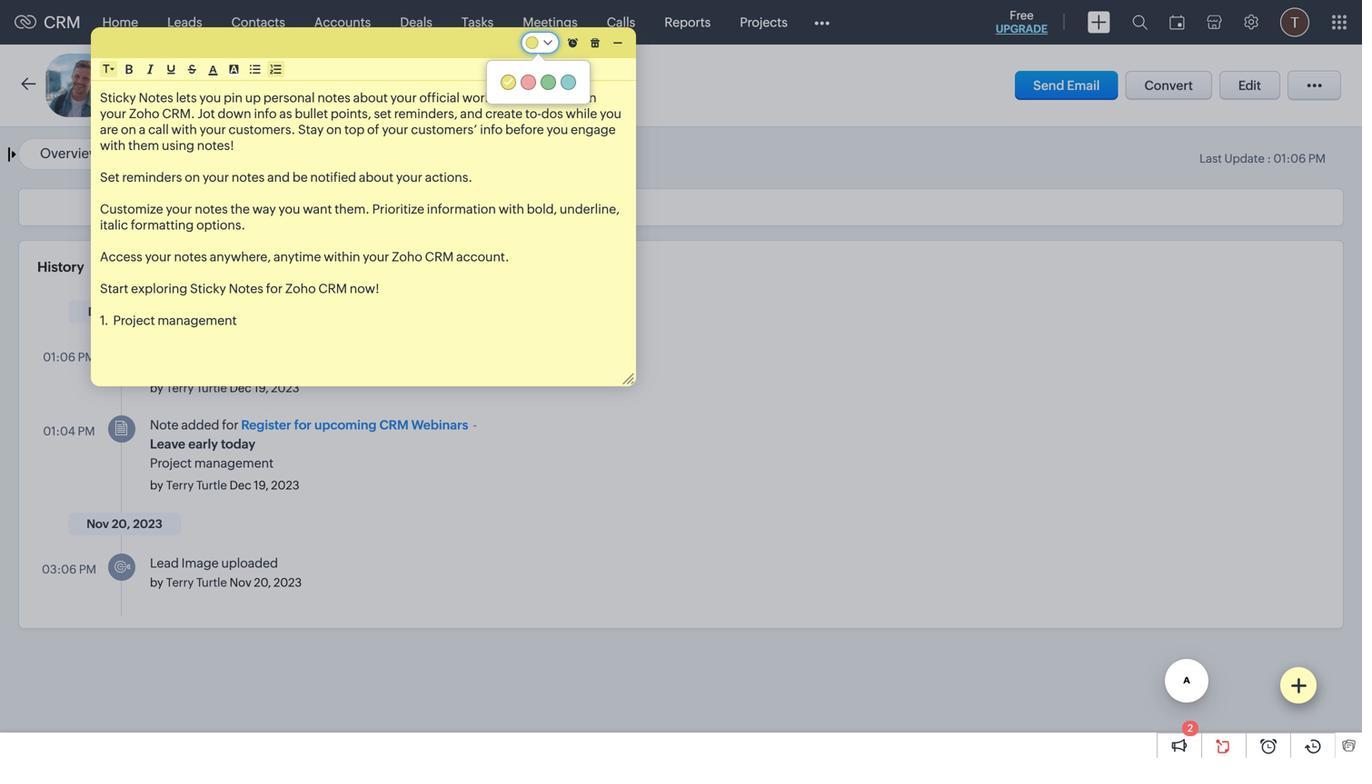 Task type: vqa. For each thing, say whether or not it's contained in the screenshot.
sixth Icon_Profile from the top
no



Task type: locate. For each thing, give the bounding box(es) containing it.
1 vertical spatial project
[[150, 456, 192, 470]]

1 dec from the top
[[230, 381, 252, 395]]

0 vertical spatial 2023
[[271, 381, 300, 395]]

notes
[[139, 90, 173, 105], [229, 281, 264, 296]]

zoho down anytime
[[285, 281, 316, 296]]

1 vertical spatial and
[[267, 170, 290, 185]]

2 vertical spatial zoho
[[285, 281, 316, 296]]

options.
[[196, 218, 246, 232]]

sticky inside sticky notes lets you pin up personal notes about your official work items from within your zoho crm. jot down info as bullet points, set reminders, and create to-dos while you are on a call with your customers. stay on top of your customers' info before you engage with them using notes!
[[100, 90, 136, 105]]

your
[[391, 90, 417, 105], [100, 106, 126, 121], [200, 122, 226, 137], [382, 122, 409, 137], [203, 170, 229, 185], [396, 170, 423, 185], [166, 202, 192, 216], [145, 250, 171, 264], [363, 250, 389, 264]]

0 horizontal spatial for
[[222, 418, 239, 432]]

free
[[1010, 9, 1034, 22]]

0 horizontal spatial on
[[121, 122, 136, 137]]

about
[[353, 90, 388, 105], [359, 170, 394, 185]]

register
[[241, 418, 291, 432]]

register for upcoming crm webinars link
[[241, 418, 469, 432]]

on
[[121, 122, 136, 137], [326, 122, 342, 137], [185, 170, 200, 185]]

1 vertical spatial by
[[150, 479, 163, 492]]

upgrade
[[996, 23, 1048, 35]]

you right way on the top left
[[279, 202, 300, 216]]

01:04 pm
[[43, 425, 95, 438]]

0 vertical spatial sticky
[[100, 90, 136, 105]]

about up "set"
[[353, 90, 388, 105]]

for right the register at the left of the page
[[294, 418, 312, 432]]

1 vertical spatial about
[[359, 170, 394, 185]]

added
[[181, 418, 219, 432]]

1 horizontal spatial within
[[560, 90, 597, 105]]

exploring
[[131, 281, 188, 296]]

project down start
[[113, 313, 155, 328]]

pin
[[224, 90, 243, 105]]

about inside sticky notes lets you pin up personal notes about your official work items from within your zoho crm. jot down info as bullet points, set reminders, and create to-dos while you are on a call with your customers. stay on top of your customers' info before you engage with them using notes!
[[353, 90, 388, 105]]

0 horizontal spatial -
[[355, 78, 359, 94]]

dec up the register at the left of the page
[[230, 381, 252, 395]]

1 vertical spatial -
[[473, 418, 477, 432]]

set
[[100, 170, 120, 185]]

your up prioritize
[[396, 170, 423, 185]]

01:06 pm
[[43, 350, 95, 364]]

0 vertical spatial turtle
[[196, 381, 227, 395]]

info up the customers.
[[254, 106, 277, 121]]

contacts
[[231, 15, 285, 30]]

1 vertical spatial 01:06
[[43, 350, 75, 364]]

1 vertical spatial 19,
[[254, 479, 269, 492]]

crm left now!
[[319, 281, 347, 296]]

1 horizontal spatial sticky
[[190, 281, 226, 296]]

the
[[231, 202, 250, 216]]

zoho up a in the top left of the page
[[129, 106, 160, 121]]

send email button
[[1016, 71, 1119, 100]]

notes!
[[197, 138, 234, 153]]

1 horizontal spatial and
[[460, 106, 483, 121]]

None field
[[103, 62, 115, 76]]

crm left webinars
[[379, 418, 409, 432]]

1 vertical spatial within
[[324, 250, 360, 264]]

0 vertical spatial by
[[150, 381, 163, 395]]

dec
[[230, 381, 252, 395], [230, 479, 252, 492]]

management
[[158, 313, 237, 328], [194, 456, 274, 470]]

terry down "leave"
[[166, 479, 194, 492]]

0 horizontal spatial sticky
[[100, 90, 136, 105]]

customers'
[[411, 122, 478, 137]]

for up today
[[222, 418, 239, 432]]

1 horizontal spatial 01:06
[[1274, 152, 1306, 165]]

mr.
[[123, 74, 152, 95]]

2 by from the top
[[150, 479, 163, 492]]

0 horizontal spatial info
[[254, 106, 277, 121]]

1 turtle from the top
[[196, 381, 227, 395]]

edit button
[[1220, 71, 1281, 100]]

zoho
[[129, 106, 160, 121], [392, 250, 423, 264], [285, 281, 316, 296]]

2 turtle from the top
[[196, 479, 227, 492]]

notes up options.
[[195, 202, 228, 216]]

you up engage
[[600, 106, 622, 121]]

management down exploring
[[158, 313, 237, 328]]

your inside the customize your notes the way you want them. prioritize information with bold, underline, italic formatting options.
[[166, 202, 192, 216]]

with down crm.
[[171, 122, 197, 137]]

01:06 up the 01:04
[[43, 350, 75, 364]]

your up are
[[100, 106, 126, 121]]

meetings
[[523, 15, 578, 30]]

- up points,
[[355, 78, 359, 94]]

sticky up are
[[100, 90, 136, 105]]

note added for register for upcoming crm webinars - leave early today project management by terry turtle dec 19, 2023
[[150, 418, 477, 492]]

project down "leave"
[[150, 456, 192, 470]]

create menu image
[[1088, 11, 1111, 33]]

on left "top"
[[326, 122, 342, 137]]

by down "leave"
[[150, 479, 163, 492]]

pm
[[1309, 152, 1326, 165], [78, 350, 95, 364], [78, 425, 95, 438], [79, 563, 96, 576]]

ruta
[[228, 74, 268, 95]]

turtle down image
[[196, 576, 227, 590]]

create new sticky note image
[[1291, 677, 1307, 694]]

last update : 01:06 pm
[[1200, 152, 1326, 165]]

for down anytime
[[266, 281, 283, 296]]

1 horizontal spatial on
[[185, 170, 200, 185]]

convert button
[[1126, 71, 1213, 100]]

image
[[182, 556, 219, 570]]

notes inside the customize your notes the way you want them. prioritize information with bold, underline, italic formatting options.
[[195, 202, 228, 216]]

0 vertical spatial notes
[[139, 90, 173, 105]]

and inside sticky notes lets you pin up personal notes about your official work items from within your zoho crm. jot down info as bullet points, set reminders, and create to-dos while you are on a call with your customers. stay on top of your customers' info before you engage with them using notes!
[[460, 106, 483, 121]]

1 vertical spatial zoho
[[392, 250, 423, 264]]

0 vertical spatial about
[[353, 90, 388, 105]]

2 vertical spatial 2023
[[274, 576, 302, 590]]

jot
[[198, 106, 215, 121]]

within
[[560, 90, 597, 105], [324, 250, 360, 264]]

1 vertical spatial terry
[[166, 479, 194, 492]]

2 horizontal spatial on
[[326, 122, 342, 137]]

1 horizontal spatial -
[[473, 418, 477, 432]]

01:06 right :
[[1274, 152, 1306, 165]]

mr. michael ruta (sample) - buckley miller & wright
[[123, 74, 508, 95]]

2 horizontal spatial for
[[294, 418, 312, 432]]

anywhere,
[[210, 250, 271, 264]]

turtle
[[196, 381, 227, 395], [196, 479, 227, 492], [196, 576, 227, 590]]

notes up crm.
[[139, 90, 173, 105]]

0 vertical spatial project
[[113, 313, 155, 328]]

0 vertical spatial -
[[355, 78, 359, 94]]

terry
[[166, 381, 194, 395], [166, 479, 194, 492], [166, 576, 194, 590]]

2 vertical spatial with
[[499, 202, 524, 216]]

19, inside note added for register for upcoming crm webinars - leave early today project management by terry turtle dec 19, 2023
[[254, 479, 269, 492]]

1 vertical spatial sticky
[[190, 281, 226, 296]]

pm right the 01:04
[[78, 425, 95, 438]]

0 vertical spatial 01:06
[[1274, 152, 1306, 165]]

1 vertical spatial management
[[194, 456, 274, 470]]

- right webinars
[[473, 418, 477, 432]]

about for notes
[[353, 90, 388, 105]]

19,
[[254, 381, 269, 395], [254, 479, 269, 492]]

dec inside note added for register for upcoming crm webinars - leave early today project management by terry turtle dec 19, 2023
[[230, 479, 252, 492]]

calls link
[[592, 0, 650, 44]]

meetings link
[[508, 0, 592, 44]]

2 19, from the top
[[254, 479, 269, 492]]

by
[[150, 381, 163, 395], [150, 479, 163, 492], [150, 576, 163, 590]]

2023 down the register at the left of the page
[[271, 479, 300, 492]]

with left bold,
[[499, 202, 524, 216]]

2 vertical spatial terry
[[166, 576, 194, 590]]

1 vertical spatial info
[[480, 122, 503, 137]]

with down are
[[100, 138, 126, 153]]

19, up the register at the left of the page
[[254, 381, 269, 395]]

your up now!
[[363, 250, 389, 264]]

by up the note
[[150, 381, 163, 395]]

reminders
[[122, 170, 182, 185]]

italic
[[100, 218, 128, 232]]

1 horizontal spatial with
[[171, 122, 197, 137]]

2023 right the 20, at left bottom
[[274, 576, 302, 590]]

turtle up added at left bottom
[[196, 381, 227, 395]]

leads link
[[153, 0, 217, 44]]

history
[[37, 259, 84, 275]]

1 vertical spatial 2023
[[271, 479, 300, 492]]

0 vertical spatial dec
[[230, 381, 252, 395]]

of
[[367, 122, 380, 137]]

0 horizontal spatial within
[[324, 250, 360, 264]]

1 vertical spatial dec
[[230, 479, 252, 492]]

reports
[[665, 15, 711, 30]]

pm right :
[[1309, 152, 1326, 165]]

notes up points,
[[318, 90, 351, 105]]

on left a in the top left of the page
[[121, 122, 136, 137]]

about up prioritize
[[359, 170, 394, 185]]

your up "set"
[[391, 90, 417, 105]]

0 vertical spatial zoho
[[129, 106, 160, 121]]

terry up the note
[[166, 381, 194, 395]]

email
[[1067, 78, 1100, 93]]

michael
[[156, 74, 224, 95]]

info down create
[[480, 122, 503, 137]]

2 vertical spatial by
[[150, 576, 163, 590]]

sticky notes lets you pin up personal notes about your official work items from within your zoho crm. jot down info as bullet points, set reminders, and create to-dos while you are on a call with your customers. stay on top of your customers' info before you engage with them using notes!
[[100, 90, 624, 153]]

19, down today
[[254, 479, 269, 492]]

send
[[1034, 78, 1065, 93]]

bold,
[[527, 202, 557, 216]]

dec down today
[[230, 479, 252, 492]]

2023 up the register at the left of the page
[[271, 381, 300, 395]]

with inside the customize your notes the way you want them. prioritize information with bold, underline, italic formatting options.
[[499, 202, 524, 216]]

profile image
[[1281, 8, 1310, 37]]

points,
[[331, 106, 371, 121]]

buckley
[[362, 78, 412, 94]]

0 vertical spatial terry
[[166, 381, 194, 395]]

customize
[[100, 202, 163, 216]]

sticky down the anywhere,
[[190, 281, 226, 296]]

0 horizontal spatial notes
[[139, 90, 173, 105]]

you up jot at the top of the page
[[199, 90, 221, 105]]

0 horizontal spatial 01:06
[[43, 350, 75, 364]]

2 vertical spatial turtle
[[196, 576, 227, 590]]

search image
[[1133, 15, 1148, 30]]

zoho down prioritize
[[392, 250, 423, 264]]

timeline link
[[139, 145, 193, 161]]

0 horizontal spatial zoho
[[129, 106, 160, 121]]

1 vertical spatial turtle
[[196, 479, 227, 492]]

0 vertical spatial with
[[171, 122, 197, 137]]

turtle inside lead image uploaded by terry turtle nov 20, 2023
[[196, 576, 227, 590]]

your up formatting at left top
[[166, 202, 192, 216]]

0 horizontal spatial with
[[100, 138, 126, 153]]

while
[[566, 106, 598, 121]]

personal
[[264, 90, 315, 105]]

with
[[171, 122, 197, 137], [100, 138, 126, 153], [499, 202, 524, 216]]

from
[[530, 90, 558, 105]]

by terry turtle dec 19, 2023
[[150, 381, 300, 395]]

crm left 'account.'
[[425, 250, 454, 264]]

2 horizontal spatial zoho
[[392, 250, 423, 264]]

0 vertical spatial within
[[560, 90, 597, 105]]

turtle down early
[[196, 479, 227, 492]]

now!
[[350, 281, 380, 296]]

0 vertical spatial 19,
[[254, 381, 269, 395]]

0 horizontal spatial and
[[267, 170, 290, 185]]

leads
[[167, 15, 202, 30]]

pm right 03:06
[[79, 563, 96, 576]]

you down dos
[[547, 122, 568, 137]]

and left the be
[[267, 170, 290, 185]]

2 horizontal spatial with
[[499, 202, 524, 216]]

your down "set"
[[382, 122, 409, 137]]

projects link
[[726, 0, 803, 44]]

deals
[[400, 15, 433, 30]]

within up while
[[560, 90, 597, 105]]

1 vertical spatial notes
[[229, 281, 264, 296]]

notes inside sticky notes lets you pin up personal notes about your official work items from within your zoho crm. jot down info as bullet points, set reminders, and create to-dos while you are on a call with your customers. stay on top of your customers' info before you engage with them using notes!
[[318, 90, 351, 105]]

1 horizontal spatial for
[[266, 281, 283, 296]]

on down using
[[185, 170, 200, 185]]

and down work
[[460, 106, 483, 121]]

create
[[486, 106, 523, 121]]

3 by from the top
[[150, 576, 163, 590]]

2 terry from the top
[[166, 479, 194, 492]]

2 dec from the top
[[230, 479, 252, 492]]

3 turtle from the top
[[196, 576, 227, 590]]

terry down lead
[[166, 576, 194, 590]]

accounts
[[314, 15, 371, 30]]

before
[[506, 122, 544, 137]]

0 vertical spatial info
[[254, 106, 277, 121]]

1 horizontal spatial zoho
[[285, 281, 316, 296]]

management down today
[[194, 456, 274, 470]]

pm up 01:04 pm
[[78, 350, 95, 364]]

timeline
[[139, 145, 193, 161]]

your up notes!
[[200, 122, 226, 137]]

01:04
[[43, 425, 75, 438]]

2023 inside note added for register for upcoming crm webinars - leave early today project management by terry turtle dec 19, 2023
[[271, 479, 300, 492]]

and
[[460, 106, 483, 121], [267, 170, 290, 185]]

3 terry from the top
[[166, 576, 194, 590]]

to-
[[525, 106, 542, 121]]

notes down the anywhere,
[[229, 281, 264, 296]]

for for notes
[[266, 281, 283, 296]]

tasks
[[462, 15, 494, 30]]

pm for lead image uploaded
[[79, 563, 96, 576]]

within up now!
[[324, 250, 360, 264]]

by down lead
[[150, 576, 163, 590]]

0 vertical spatial and
[[460, 106, 483, 121]]

1 19, from the top
[[254, 381, 269, 395]]

about for notified
[[359, 170, 394, 185]]

by inside note added for register for upcoming crm webinars - leave early today project management by terry turtle dec 19, 2023
[[150, 479, 163, 492]]



Task type: describe. For each thing, give the bounding box(es) containing it.
terry inside lead image uploaded by terry turtle nov 20, 2023
[[166, 576, 194, 590]]

wright
[[465, 78, 508, 94]]

your up exploring
[[145, 250, 171, 264]]

:
[[1268, 152, 1272, 165]]

- inside mr. michael ruta (sample) - buckley miller & wright
[[355, 78, 359, 94]]

a
[[139, 122, 146, 137]]

delete image
[[591, 38, 600, 48]]

2
[[1188, 723, 1194, 734]]

overview
[[40, 145, 100, 161]]

want
[[303, 202, 332, 216]]

reminders,
[[394, 106, 458, 121]]

1 terry from the top
[[166, 381, 194, 395]]

crm link
[[15, 13, 81, 32]]

tasks link
[[447, 0, 508, 44]]

1 by from the top
[[150, 381, 163, 395]]

nov
[[230, 576, 252, 590]]

pm for by
[[78, 350, 95, 364]]

lets
[[176, 90, 197, 105]]

you inside the customize your notes the way you want them. prioritize information with bold, underline, italic formatting options.
[[279, 202, 300, 216]]

be
[[293, 170, 308, 185]]

bullet
[[295, 106, 328, 121]]

overview link
[[40, 145, 100, 161]]

turtle inside note added for register for upcoming crm webinars - leave early today project management by terry turtle dec 19, 2023
[[196, 479, 227, 492]]

03:06 pm
[[42, 563, 96, 576]]

notes up the
[[232, 170, 265, 185]]

crm left home
[[44, 13, 81, 32]]

1 vertical spatial with
[[100, 138, 126, 153]]

anytime
[[274, 250, 321, 264]]

upcoming
[[314, 418, 377, 432]]

reminder image
[[568, 38, 578, 48]]

webinars
[[411, 418, 469, 432]]

way
[[252, 202, 276, 216]]

03:06
[[42, 563, 77, 576]]

official
[[420, 90, 460, 105]]

0 vertical spatial management
[[158, 313, 237, 328]]

home
[[102, 15, 138, 30]]

within inside sticky notes lets you pin up personal notes about your official work items from within your zoho crm. jot down info as bullet points, set reminders, and create to-dos while you are on a call with your customers. stay on top of your customers' info before you engage with them using notes!
[[560, 90, 597, 105]]

up
[[245, 90, 261, 105]]

accounts link
[[300, 0, 386, 44]]

terry inside note added for register for upcoming crm webinars - leave early today project management by terry turtle dec 19, 2023
[[166, 479, 194, 492]]

dos
[[542, 106, 563, 121]]

down
[[218, 106, 251, 121]]

your down notes!
[[203, 170, 229, 185]]

stay
[[298, 122, 324, 137]]

call
[[148, 122, 169, 137]]

account.
[[456, 250, 509, 264]]

lead image uploaded by terry turtle nov 20, 2023
[[150, 556, 302, 590]]

crm inside note added for register for upcoming crm webinars - leave early today project management by terry turtle dec 19, 2023
[[379, 418, 409, 432]]

project inside note added for register for upcoming crm webinars - leave early today project management by terry turtle dec 19, 2023
[[150, 456, 192, 470]]

by inside lead image uploaded by terry turtle nov 20, 2023
[[150, 576, 163, 590]]

access your notes anywhere, anytime within your zoho crm account.
[[100, 250, 509, 264]]

reports link
[[650, 0, 726, 44]]

zoho inside sticky notes lets you pin up personal notes about your official work items from within your zoho crm. jot down info as bullet points, set reminders, and create to-dos while you are on a call with your customers. stay on top of your customers' info before you engage with them using notes!
[[129, 106, 160, 121]]

access
[[100, 250, 142, 264]]

edit
[[1239, 78, 1262, 93]]

(sample)
[[272, 74, 351, 95]]

update
[[1225, 152, 1265, 165]]

project management
[[113, 313, 237, 328]]

using
[[162, 138, 194, 153]]

- inside note added for register for upcoming crm webinars - leave early today project management by terry turtle dec 19, 2023
[[473, 418, 477, 432]]

search element
[[1122, 0, 1159, 45]]

contacts link
[[217, 0, 300, 44]]

formatting
[[131, 218, 194, 232]]

are
[[100, 122, 118, 137]]

items
[[494, 90, 527, 105]]

actions.
[[425, 170, 473, 185]]

minimize image
[[614, 41, 623, 44]]

create menu element
[[1077, 0, 1122, 44]]

for for register
[[294, 418, 312, 432]]

them.
[[335, 202, 370, 216]]

as
[[279, 106, 292, 121]]

calls
[[607, 15, 636, 30]]

uploaded
[[221, 556, 278, 570]]

2023 inside lead image uploaded by terry turtle nov 20, 2023
[[274, 576, 302, 590]]

start
[[100, 281, 128, 296]]

crm.
[[162, 106, 195, 121]]

notes inside sticky notes lets you pin up personal notes about your official work items from within your zoho crm. jot down info as bullet points, set reminders, and create to-dos while you are on a call with your customers. stay on top of your customers' info before you engage with them using notes!
[[139, 90, 173, 105]]

home link
[[88, 0, 153, 44]]

1 horizontal spatial notes
[[229, 281, 264, 296]]

set
[[374, 106, 392, 121]]

set reminders on your notes and be notified about your actions.
[[100, 170, 473, 185]]

top
[[344, 122, 365, 137]]

profile element
[[1270, 0, 1321, 44]]

information
[[427, 202, 496, 216]]

free upgrade
[[996, 9, 1048, 35]]

underline,
[[560, 202, 620, 216]]

engage
[[571, 122, 616, 137]]

20,
[[254, 576, 271, 590]]

customers.
[[229, 122, 296, 137]]

today
[[221, 437, 256, 451]]

deals link
[[386, 0, 447, 44]]

convert
[[1145, 78, 1193, 93]]

leave
[[150, 437, 185, 451]]

notes down formatting at left top
[[174, 250, 207, 264]]

last
[[1200, 152, 1222, 165]]

miller
[[414, 78, 449, 94]]

pm for note added for
[[78, 425, 95, 438]]

calendar image
[[1170, 15, 1185, 30]]

1 horizontal spatial info
[[480, 122, 503, 137]]

customize your notes the way you want them. prioritize information with bold, underline, italic formatting options.
[[100, 202, 622, 232]]

projects
[[740, 15, 788, 30]]

&
[[452, 78, 462, 94]]

management inside note added for register for upcoming crm webinars - leave early today project management by terry turtle dec 19, 2023
[[194, 456, 274, 470]]



